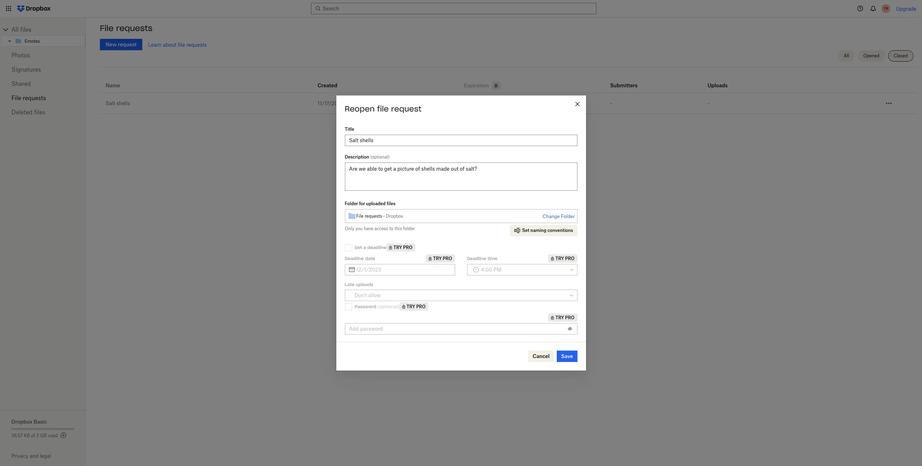 Task type: describe. For each thing, give the bounding box(es) containing it.
reopen
[[345, 104, 375, 114]]

privacy and legal link
[[11, 453, 86, 459]]

28.57
[[11, 433, 23, 439]]

created
[[318, 82, 337, 88]]

learn about file requests
[[148, 42, 207, 48]]

11/17/2023
[[318, 100, 344, 106]]

learn about file requests link
[[148, 42, 207, 48]]

table containing name
[[100, 70, 916, 114]]

28.57 kb of 2 gb used
[[11, 433, 58, 439]]

0 horizontal spatial dropbox
[[11, 419, 32, 425]]

title
[[345, 127, 354, 132]]

all for all
[[844, 53, 849, 58]]

all files tree
[[1, 24, 86, 47]]

for
[[359, 201, 365, 207]]

folder for uploaded files
[[345, 201, 395, 207]]

•
[[383, 213, 385, 219]]

password
[[355, 304, 376, 309]]

photos link
[[11, 48, 74, 62]]

deleted files
[[11, 109, 45, 116]]

reopen file request
[[345, 104, 422, 114]]

file requests link
[[11, 91, 74, 105]]

kb
[[24, 433, 30, 439]]

( for description
[[370, 154, 372, 160]]

file inside file requests link
[[11, 95, 21, 102]]

pro trial element inside row
[[489, 81, 500, 90]]

signatures
[[11, 66, 41, 73]]

optional for description ( optional )
[[372, 154, 388, 160]]

access
[[374, 226, 388, 231]]

and
[[30, 453, 39, 459]]

change folder button
[[543, 212, 575, 221]]

1 column header from the left
[[610, 73, 639, 90]]

legal
[[40, 453, 51, 459]]

privacy and legal
[[11, 453, 51, 459]]

) for description ( optional )
[[388, 154, 390, 160]]

learn
[[148, 42, 162, 48]]

this
[[394, 226, 402, 231]]

privacy
[[11, 453, 28, 459]]

) for password ( optional )
[[398, 304, 399, 309]]

dropbox inside reopen file request dialog
[[386, 213, 403, 219]]

date
[[365, 256, 375, 261]]

late
[[345, 282, 354, 287]]

gb
[[40, 433, 47, 439]]

about
[[163, 42, 176, 48]]

row containing salt shells
[[100, 93, 916, 114]]

0 horizontal spatial folder
[[345, 201, 358, 207]]

reopen file request dialog
[[336, 96, 586, 371]]

deadline date
[[345, 256, 375, 261]]

change
[[543, 214, 560, 219]]

conventions
[[547, 228, 573, 233]]

have
[[364, 226, 373, 231]]

dropbox logo - go to the homepage image
[[14, 3, 53, 14]]

2
[[36, 433, 39, 439]]

1 horizontal spatial file
[[100, 23, 114, 33]]

only
[[345, 226, 354, 231]]

request
[[391, 104, 422, 114]]

requests right about
[[186, 42, 207, 48]]

change folder
[[543, 214, 575, 219]]

emotes
[[25, 38, 40, 44]]

2 cell from the left
[[838, 93, 877, 99]]

save button
[[557, 351, 577, 362]]

optional for password ( optional )
[[379, 304, 398, 309]]

set a deadline
[[355, 245, 386, 250]]

uploads
[[356, 282, 373, 287]]

salt shells
[[106, 100, 130, 106]]

( for password
[[378, 304, 379, 309]]

set for set a deadline
[[355, 245, 362, 250]]

files inside reopen file request dialog
[[387, 201, 395, 207]]

closed
[[894, 53, 908, 58]]



Task type: vqa. For each thing, say whether or not it's contained in the screenshot.
files to the top
yes



Task type: locate. For each thing, give the bounding box(es) containing it.
deleted files link
[[11, 105, 74, 119]]

) right password
[[398, 304, 399, 309]]

0 horizontal spatial -
[[610, 100, 612, 106]]

0 horizontal spatial )
[[388, 154, 390, 160]]

all button
[[838, 50, 855, 62]]

files right the 'uploaded'
[[387, 201, 395, 207]]

0 horizontal spatial deadline
[[345, 256, 364, 261]]

requests inside reopen file request dialog
[[365, 213, 382, 219]]

shared link
[[11, 77, 74, 91]]

description ( optional )
[[345, 154, 390, 160]]

file
[[178, 42, 185, 48], [377, 104, 389, 114]]

2 column header from the left
[[708, 73, 736, 90]]

name
[[106, 82, 120, 88]]

a
[[363, 245, 366, 250]]

shells
[[116, 100, 130, 106]]

1 horizontal spatial folder
[[561, 214, 575, 219]]

uploaded
[[366, 201, 386, 207]]

files inside "link"
[[20, 26, 31, 33]]

all for all files
[[11, 26, 19, 33]]

0 vertical spatial )
[[388, 154, 390, 160]]

row
[[100, 70, 916, 93], [100, 93, 916, 114]]

optional right description
[[372, 154, 388, 160]]

all up photos on the top
[[11, 26, 19, 33]]

description
[[345, 154, 369, 160]]

basic
[[34, 419, 47, 425]]

folder up "conventions"
[[561, 214, 575, 219]]

requests up learn
[[116, 23, 153, 33]]

1 horizontal spatial files
[[34, 109, 45, 116]]

file requests
[[100, 23, 153, 33], [11, 95, 46, 102]]

late uploads
[[345, 282, 373, 287]]

upgrade link
[[896, 6, 916, 12]]

set naming conventions
[[522, 228, 573, 233]]

( right password
[[378, 304, 379, 309]]

0 horizontal spatial set
[[355, 245, 362, 250]]

table
[[100, 70, 916, 114]]

0 vertical spatial files
[[20, 26, 31, 33]]

None text field
[[356, 266, 451, 274]]

file
[[100, 23, 114, 33], [11, 95, 21, 102], [356, 213, 364, 219]]

set
[[522, 228, 529, 233], [355, 245, 362, 250]]

deadline time
[[467, 256, 497, 261]]

dropbox basic
[[11, 419, 47, 425]]

shared
[[11, 80, 31, 87]]

photos
[[11, 52, 30, 59]]

1 vertical spatial file requests
[[11, 95, 46, 102]]

get more space image
[[59, 432, 68, 440]]

1 vertical spatial file
[[11, 95, 21, 102]]

folder
[[403, 226, 415, 231]]

( right description
[[370, 154, 372, 160]]

0 vertical spatial dropbox
[[386, 213, 403, 219]]

files up emotes
[[20, 26, 31, 33]]

2 vertical spatial files
[[387, 201, 395, 207]]

file right about
[[178, 42, 185, 48]]

salt
[[106, 100, 115, 106]]

set left naming
[[522, 228, 529, 233]]

requests
[[116, 23, 153, 33], [186, 42, 207, 48], [23, 95, 46, 102], [365, 213, 382, 219]]

folder
[[345, 201, 358, 207], [561, 214, 575, 219]]

deleted
[[11, 109, 32, 116]]

emotes link
[[15, 37, 79, 45]]

all files
[[11, 26, 31, 33]]

closed button
[[888, 50, 913, 62]]

2 horizontal spatial file
[[356, 213, 364, 219]]

optional
[[372, 154, 388, 160], [379, 304, 398, 309]]

1 - from the left
[[610, 100, 612, 106]]

0 vertical spatial all
[[11, 26, 19, 33]]

cancel button
[[528, 351, 554, 362]]

file inside reopen file request dialog
[[356, 213, 364, 219]]

deadline for deadline time
[[467, 256, 486, 261]]

1 horizontal spatial -
[[708, 100, 710, 106]]

deadline left time
[[467, 256, 486, 261]]

1 horizontal spatial deadline
[[467, 256, 486, 261]]

deadline
[[345, 256, 364, 261], [467, 256, 486, 261]]

opened
[[863, 53, 879, 58]]

deadline
[[367, 245, 386, 250]]

dropbox
[[386, 213, 403, 219], [11, 419, 32, 425]]

0 horizontal spatial all
[[11, 26, 19, 33]]

cancel
[[533, 353, 550, 360]]

1 vertical spatial file
[[377, 104, 389, 114]]

1 vertical spatial optional
[[379, 304, 398, 309]]

1 deadline from the left
[[345, 256, 364, 261]]

save
[[561, 353, 573, 360]]

dropbox up 28.57
[[11, 419, 32, 425]]

column header
[[610, 73, 639, 90], [708, 73, 736, 90]]

Title text field
[[349, 137, 573, 144]]

1 vertical spatial files
[[34, 109, 45, 116]]

2 horizontal spatial files
[[387, 201, 395, 207]]

folder inside button
[[561, 214, 575, 219]]

opened button
[[858, 50, 885, 62]]

files
[[20, 26, 31, 33], [34, 109, 45, 116], [387, 201, 395, 207]]

time
[[487, 256, 497, 261]]

folder left for at the top of the page
[[345, 201, 358, 207]]

all files link
[[11, 24, 86, 35]]

dropbox right the •
[[386, 213, 403, 219]]

1 horizontal spatial all
[[844, 53, 849, 58]]

pro
[[403, 245, 412, 250], [443, 256, 452, 261], [565, 256, 574, 261], [416, 304, 426, 310], [565, 315, 574, 321]]

2 row from the top
[[100, 93, 916, 114]]

all left opened
[[844, 53, 849, 58]]

0 vertical spatial optional
[[372, 154, 388, 160]]

1 vertical spatial )
[[398, 304, 399, 309]]

used
[[48, 433, 58, 439]]

only you have access to this folder
[[345, 226, 415, 231]]

file right reopen
[[377, 104, 389, 114]]

1 cell from the left
[[799, 93, 838, 99]]

to
[[389, 226, 393, 231]]

Add password password field
[[349, 325, 564, 333]]

0 horizontal spatial file requests
[[11, 95, 46, 102]]

set for set naming conventions
[[522, 228, 529, 233]]

files for deleted files
[[34, 109, 45, 116]]

1 vertical spatial folder
[[561, 214, 575, 219]]

0 vertical spatial folder
[[345, 201, 358, 207]]

global header element
[[0, 0, 922, 17]]

1 row from the top
[[100, 70, 916, 93]]

file requests up deleted files
[[11, 95, 46, 102]]

created button
[[318, 81, 337, 90]]

0 horizontal spatial file
[[178, 42, 185, 48]]

file requests up learn
[[100, 23, 153, 33]]

Add any extra details about the request text field
[[345, 163, 577, 191]]

deadline for deadline date
[[345, 256, 364, 261]]

1 horizontal spatial column header
[[708, 73, 736, 90]]

requests left the •
[[365, 213, 382, 219]]

set naming conventions button
[[510, 225, 577, 236]]

0 horizontal spatial files
[[20, 26, 31, 33]]

set left a
[[355, 245, 362, 250]]

cell
[[799, 93, 838, 99], [838, 93, 877, 99]]

1 horizontal spatial )
[[398, 304, 399, 309]]

you
[[355, 226, 363, 231]]

1 horizontal spatial set
[[522, 228, 529, 233]]

2 - from the left
[[708, 100, 710, 106]]

all inside "link"
[[11, 26, 19, 33]]

-
[[610, 100, 612, 106], [708, 100, 710, 106]]

0 horizontal spatial file
[[11, 95, 21, 102]]

file inside dialog
[[377, 104, 389, 114]]

files down file requests link
[[34, 109, 45, 116]]

pro trial element
[[489, 81, 500, 90], [386, 244, 415, 252], [426, 255, 455, 263], [548, 255, 577, 263], [399, 303, 428, 311], [548, 314, 577, 322]]

requests up deleted files
[[23, 95, 46, 102]]

)
[[388, 154, 390, 160], [398, 304, 399, 309]]

0 vertical spatial file
[[178, 42, 185, 48]]

set inside set naming conventions button
[[522, 228, 529, 233]]

of
[[31, 433, 35, 439]]

2 deadline from the left
[[467, 256, 486, 261]]

1 vertical spatial all
[[844, 53, 849, 58]]

0 vertical spatial set
[[522, 228, 529, 233]]

signatures link
[[11, 62, 74, 77]]

1 vertical spatial set
[[355, 245, 362, 250]]

naming
[[530, 228, 546, 233]]

0 vertical spatial file requests
[[100, 23, 153, 33]]

1 vertical spatial (
[[378, 304, 379, 309]]

2 vertical spatial file
[[356, 213, 364, 219]]

0 vertical spatial file
[[100, 23, 114, 33]]

0 horizontal spatial column header
[[610, 73, 639, 90]]

password ( optional )
[[355, 304, 399, 309]]

1 horizontal spatial file
[[377, 104, 389, 114]]

1 horizontal spatial dropbox
[[386, 213, 403, 219]]

1 vertical spatial dropbox
[[11, 419, 32, 425]]

0 vertical spatial (
[[370, 154, 372, 160]]

files for all files
[[20, 26, 31, 33]]

try pro
[[393, 245, 412, 250], [433, 256, 452, 261], [555, 256, 574, 261], [407, 304, 426, 310], [555, 315, 574, 321]]

upgrade
[[896, 6, 916, 12]]

1 horizontal spatial (
[[378, 304, 379, 309]]

0 horizontal spatial (
[[370, 154, 372, 160]]

1 horizontal spatial file requests
[[100, 23, 153, 33]]

all
[[11, 26, 19, 33], [844, 53, 849, 58]]

optional right password
[[379, 304, 398, 309]]

row containing name
[[100, 70, 916, 93]]

) right description
[[388, 154, 390, 160]]

deadline down a
[[345, 256, 364, 261]]

(
[[370, 154, 372, 160], [378, 304, 379, 309]]

all inside button
[[844, 53, 849, 58]]

file requests • dropbox
[[356, 213, 403, 219]]



